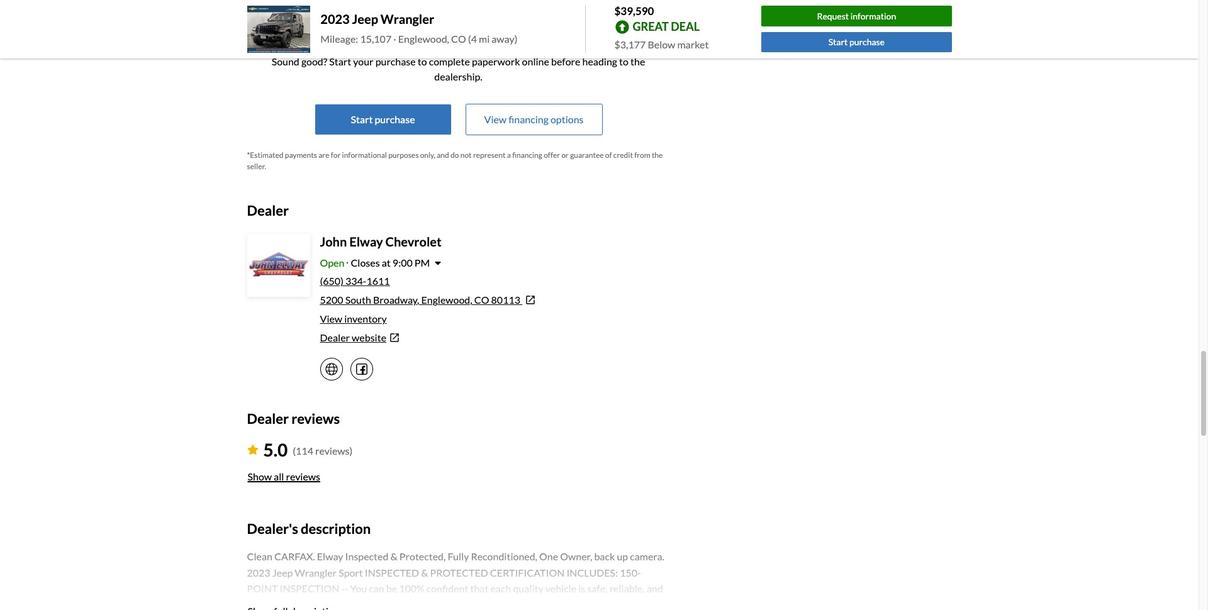 Task type: locate. For each thing, give the bounding box(es) containing it.
start purchase up informational at the left top of the page
[[351, 113, 415, 125]]

1 to from the left
[[418, 55, 427, 67]]

financing left options
[[509, 113, 549, 125]]

a
[[507, 150, 511, 160]]

72 mo
[[587, 12, 611, 23]]

1611
[[367, 275, 390, 287]]

0 horizontal spatial co
[[451, 33, 466, 45]]

john elway chevrolet link
[[320, 234, 442, 249]]

reviews inside button
[[286, 471, 320, 483]]

0 vertical spatial purchase
[[850, 37, 885, 47]]

view inside button
[[484, 113, 507, 125]]

mo right 48
[[318, 12, 330, 23]]

paperwork
[[472, 55, 520, 67]]

1 horizontal spatial view
[[484, 113, 507, 125]]

0 vertical spatial start purchase button
[[762, 32, 952, 53]]

options
[[551, 113, 584, 125]]

1 vertical spatial reviews
[[286, 471, 320, 483]]

purchase down "·"
[[376, 55, 416, 67]]

to left the complete
[[418, 55, 427, 67]]

1 vertical spatial financing
[[512, 150, 542, 160]]

334-
[[346, 275, 367, 287]]

start
[[829, 37, 848, 47], [329, 55, 351, 67], [351, 113, 373, 125]]

pm
[[415, 257, 430, 269]]

start purchase
[[829, 37, 885, 47], [351, 113, 415, 125]]

2 vertical spatial purchase
[[375, 113, 415, 125]]

the right "from"
[[652, 150, 663, 160]]

1 vertical spatial start
[[329, 55, 351, 67]]

2 vertical spatial dealer
[[247, 411, 289, 428]]

description
[[301, 520, 371, 537]]

caret down image
[[435, 258, 441, 268]]

0 vertical spatial dealer
[[247, 202, 289, 219]]

reviews right all
[[286, 471, 320, 483]]

start down request
[[829, 37, 848, 47]]

80113
[[491, 294, 521, 306]]

john
[[320, 234, 347, 249]]

englewood,
[[398, 33, 449, 45], [421, 294, 472, 306]]

0 horizontal spatial view
[[320, 313, 342, 325]]

5200
[[320, 294, 343, 306]]

1 horizontal spatial start purchase
[[829, 37, 885, 47]]

south
[[345, 294, 371, 306]]

reviews)
[[315, 445, 353, 457]]

request information
[[817, 11, 896, 21]]

the down $3,177
[[631, 55, 645, 67]]

0 vertical spatial financing
[[509, 113, 549, 125]]

co
[[451, 33, 466, 45], [474, 294, 489, 306]]

,
[[417, 294, 419, 306]]

inventory
[[344, 313, 387, 325]]

1 vertical spatial the
[[652, 150, 663, 160]]

1 horizontal spatial mo
[[599, 12, 611, 23]]

2023 jeep wrangler image
[[247, 5, 310, 53]]

1 mo from the left
[[318, 12, 330, 23]]

mo
[[318, 12, 330, 23], [599, 12, 611, 23]]

*estimated
[[247, 150, 284, 160]]

start inside sound good? start your purchase to complete paperwork online before heading to the dealership.
[[329, 55, 351, 67]]

view down 5200
[[320, 313, 342, 325]]

(4
[[468, 33, 477, 45]]

purchase down information on the top of the page
[[850, 37, 885, 47]]

1 horizontal spatial the
[[652, 150, 663, 160]]

1 vertical spatial purchase
[[376, 55, 416, 67]]

view inventory link
[[320, 313, 387, 325]]

0 vertical spatial reviews
[[292, 411, 340, 428]]

dealer for dealer website
[[320, 332, 350, 344]]

at
[[382, 257, 391, 269]]

open closes at 9:00 pm
[[320, 257, 430, 269]]

market
[[678, 38, 709, 50]]

closes
[[351, 257, 380, 269]]

start purchase down request information button
[[829, 37, 885, 47]]

dealer down seller.
[[247, 202, 289, 219]]

dealer for dealer
[[247, 202, 289, 219]]

englewood, inside 2023 jeep wrangler mileage: 15,107 · englewood, co (4 mi away)
[[398, 33, 449, 45]]

48 mo
[[306, 12, 330, 23]]

dealer's
[[247, 520, 298, 537]]

mo for 48 mo
[[318, 12, 330, 23]]

the
[[631, 55, 645, 67], [652, 150, 663, 160]]

guarantee
[[570, 150, 604, 160]]

$3,177 below market
[[615, 38, 709, 50]]

purchase for left start purchase button
[[375, 113, 415, 125]]

purchase up purposes
[[375, 113, 415, 125]]

0 vertical spatial the
[[631, 55, 645, 67]]

to down $3,177
[[619, 55, 629, 67]]

purchase
[[850, 37, 885, 47], [376, 55, 416, 67], [375, 113, 415, 125]]

online
[[522, 55, 549, 67]]

view up represent
[[484, 113, 507, 125]]

5.0 (114 reviews)
[[263, 439, 353, 461]]

2 vertical spatial start
[[351, 113, 373, 125]]

0 vertical spatial start
[[829, 37, 848, 47]]

1 vertical spatial start purchase button
[[315, 104, 451, 135]]

chevrolet
[[386, 234, 442, 249]]

reviews up 5.0 (114 reviews)
[[292, 411, 340, 428]]

englewood, down wrangler
[[398, 33, 449, 45]]

request
[[817, 11, 849, 21]]

2 to from the left
[[619, 55, 629, 67]]

1 vertical spatial start purchase
[[351, 113, 415, 125]]

0 horizontal spatial mo
[[318, 12, 330, 23]]

financing right a
[[512, 150, 542, 160]]

0 horizontal spatial the
[[631, 55, 645, 67]]

1 horizontal spatial to
[[619, 55, 629, 67]]

start down mileage:
[[329, 55, 351, 67]]

0 vertical spatial englewood,
[[398, 33, 449, 45]]

view
[[484, 113, 507, 125], [320, 313, 342, 325]]

9:00
[[393, 257, 413, 269]]

financing
[[509, 113, 549, 125], [512, 150, 542, 160]]

co left (4
[[451, 33, 466, 45]]

start purchase button up informational at the left top of the page
[[315, 104, 451, 135]]

do
[[451, 150, 459, 160]]

1 vertical spatial dealer
[[320, 332, 350, 344]]

0 vertical spatial view
[[484, 113, 507, 125]]

from
[[635, 150, 651, 160]]

co left '80113'
[[474, 294, 489, 306]]

of
[[605, 150, 612, 160]]

dealer up 5.0
[[247, 411, 289, 428]]

elway
[[349, 234, 383, 249]]

start for left start purchase button
[[351, 113, 373, 125]]

dealer down view inventory link
[[320, 332, 350, 344]]

5.0
[[263, 439, 288, 461]]

0 vertical spatial co
[[451, 33, 466, 45]]

mo right 72
[[599, 12, 611, 23]]

reviews
[[292, 411, 340, 428], [286, 471, 320, 483]]

to
[[418, 55, 427, 67], [619, 55, 629, 67]]

or
[[562, 150, 569, 160]]

john elway chevrolet
[[320, 234, 442, 249]]

dealer
[[247, 202, 289, 219], [320, 332, 350, 344], [247, 411, 289, 428]]

seller.
[[247, 162, 266, 171]]

start up informational at the left top of the page
[[351, 113, 373, 125]]

purchase for start purchase button to the right
[[850, 37, 885, 47]]

1 vertical spatial view
[[320, 313, 342, 325]]

0 horizontal spatial start purchase button
[[315, 104, 451, 135]]

0 horizontal spatial to
[[418, 55, 427, 67]]

1 horizontal spatial co
[[474, 294, 489, 306]]

start purchase button down request information button
[[762, 32, 952, 53]]

mo for 72 mo
[[599, 12, 611, 23]]

dealer inside dealer website link
[[320, 332, 350, 344]]

dealer for dealer reviews
[[247, 411, 289, 428]]

request information button
[[762, 6, 952, 26]]

englewood, right ,
[[421, 294, 472, 306]]

the inside sound good? start your purchase to complete paperwork online before heading to the dealership.
[[631, 55, 645, 67]]

start purchase button
[[762, 32, 952, 53], [315, 104, 451, 135]]

2 mo from the left
[[599, 12, 611, 23]]

financing inside button
[[509, 113, 549, 125]]



Task type: vqa. For each thing, say whether or not it's contained in the screenshot.
Mileage:
yes



Task type: describe. For each thing, give the bounding box(es) containing it.
wrangler
[[381, 12, 434, 27]]

deal
[[671, 19, 700, 33]]

dealer reviews
[[247, 411, 340, 428]]

broadway
[[373, 294, 417, 306]]

*estimated payments are for informational purposes only, and do not represent a financing offer or guarantee of credit from the seller.
[[247, 150, 663, 171]]

1 horizontal spatial start purchase button
[[762, 32, 952, 53]]

2023
[[321, 12, 350, 27]]

mileage:
[[321, 33, 358, 45]]

(114
[[293, 445, 313, 457]]

view financing options
[[484, 113, 584, 125]]

$3,177
[[615, 38, 646, 50]]

star image
[[247, 445, 258, 455]]

purchase inside sound good? start your purchase to complete paperwork online before heading to the dealership.
[[376, 55, 416, 67]]

48
[[306, 12, 316, 23]]

15,107
[[360, 33, 392, 45]]

great
[[633, 19, 669, 33]]

all
[[274, 471, 284, 483]]

2023 jeep wrangler mileage: 15,107 · englewood, co (4 mi away)
[[321, 12, 518, 45]]

5200 south broadway , englewood, co 80113
[[320, 294, 521, 306]]

john elway chevrolet image
[[248, 236, 309, 296]]

co inside 2023 jeep wrangler mileage: 15,107 · englewood, co (4 mi away)
[[451, 33, 466, 45]]

show all reviews button
[[247, 463, 321, 491]]

1 vertical spatial englewood,
[[421, 294, 472, 306]]

offer
[[544, 150, 560, 160]]

website
[[352, 332, 386, 344]]

view inventory
[[320, 313, 387, 325]]

sound good? start your purchase to complete paperwork online before heading to the dealership.
[[272, 55, 645, 82]]

are
[[319, 150, 329, 160]]

dealership.
[[434, 70, 483, 82]]

(650) 334-1611 link
[[320, 275, 390, 287]]

view for view financing options
[[484, 113, 507, 125]]

complete
[[429, 55, 470, 67]]

sound
[[272, 55, 299, 67]]

heading
[[583, 55, 617, 67]]

jeep
[[352, 12, 378, 27]]

purposes
[[388, 150, 419, 160]]

start for start purchase button to the right
[[829, 37, 848, 47]]

(650)
[[320, 275, 344, 287]]

0 vertical spatial start purchase
[[829, 37, 885, 47]]

for
[[331, 150, 341, 160]]

72
[[587, 12, 597, 23]]

view financing options button
[[466, 104, 602, 135]]

credit
[[614, 150, 633, 160]]

dealer's description
[[247, 520, 371, 537]]

dealer website
[[320, 332, 386, 344]]

open
[[320, 257, 345, 269]]

away)
[[492, 33, 518, 45]]

your
[[353, 55, 374, 67]]

informational
[[342, 150, 387, 160]]

financing inside *estimated payments are for informational purposes only, and do not represent a financing offer or guarantee of credit from the seller.
[[512, 150, 542, 160]]

(650) 334-1611
[[320, 275, 390, 287]]

the inside *estimated payments are for informational purposes only, and do not represent a financing offer or guarantee of credit from the seller.
[[652, 150, 663, 160]]

and
[[437, 150, 449, 160]]

$39,590
[[615, 4, 654, 18]]

show all reviews
[[248, 471, 320, 483]]

represent
[[473, 150, 506, 160]]

good?
[[301, 55, 327, 67]]

great deal
[[633, 19, 700, 33]]

view for view inventory
[[320, 313, 342, 325]]

below
[[648, 38, 676, 50]]

1 vertical spatial co
[[474, 294, 489, 306]]

before
[[551, 55, 581, 67]]

mi
[[479, 33, 490, 45]]

0 horizontal spatial start purchase
[[351, 113, 415, 125]]

only,
[[420, 150, 436, 160]]

information
[[851, 11, 896, 21]]

show
[[248, 471, 272, 483]]

dealer website link
[[320, 331, 670, 346]]

payments
[[285, 150, 317, 160]]

·
[[394, 33, 396, 45]]

not
[[461, 150, 472, 160]]



